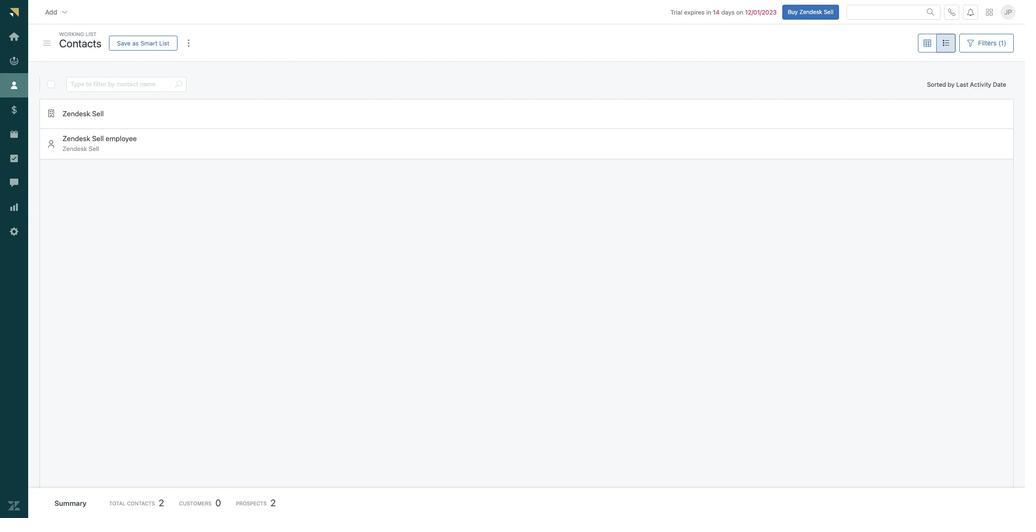 Task type: describe. For each thing, give the bounding box(es) containing it.
(1)
[[998, 39, 1006, 47]]

contacts inside total contacts 2
[[127, 501, 155, 507]]

calls image
[[948, 8, 956, 16]]

sell inside button
[[824, 8, 833, 15]]

sorted by last activity date
[[927, 81, 1006, 88]]

zendesk inside button
[[799, 8, 822, 15]]

in
[[706, 8, 711, 16]]

1 2 from the left
[[159, 498, 164, 509]]

summary
[[54, 500, 87, 508]]

buy zendesk sell
[[788, 8, 833, 15]]

save
[[117, 39, 131, 47]]

zendesk sell employee link
[[62, 134, 137, 143]]

date
[[993, 81, 1006, 88]]

expires
[[684, 8, 705, 16]]

0 vertical spatial contacts
[[59, 37, 101, 50]]

save as smart list
[[117, 39, 169, 47]]

smart
[[140, 39, 157, 47]]

list inside working list contacts
[[86, 31, 97, 37]]

2 zendesk sell link from the top
[[62, 145, 99, 154]]

filters (1) button
[[959, 34, 1014, 53]]

employee
[[106, 134, 137, 143]]

trial
[[670, 8, 682, 16]]

prospects
[[236, 501, 267, 507]]

sell up zendesk sell employee link
[[92, 109, 104, 118]]

filters (1)
[[978, 39, 1006, 47]]

1 horizontal spatial search image
[[927, 8, 934, 16]]

last
[[956, 81, 968, 88]]

add
[[45, 8, 57, 16]]

handler image
[[43, 41, 51, 45]]

bell image
[[967, 8, 974, 16]]

activity
[[970, 81, 991, 88]]

filters
[[978, 39, 997, 47]]

1 zendesk sell link from the top
[[62, 109, 104, 118]]

14
[[713, 8, 720, 16]]



Task type: vqa. For each thing, say whether or not it's contained in the screenshot.
11th the 10 from the top
no



Task type: locate. For each thing, give the bounding box(es) containing it.
list
[[86, 31, 97, 37], [159, 39, 169, 47]]

contacts right total on the bottom of the page
[[127, 501, 155, 507]]

buy zendesk sell button
[[782, 5, 839, 20]]

as
[[132, 39, 139, 47]]

jp
[[1004, 8, 1012, 16]]

0 vertical spatial zendesk sell link
[[62, 109, 104, 118]]

0 vertical spatial search image
[[927, 8, 934, 16]]

1 horizontal spatial 2
[[271, 498, 276, 509]]

Type to filter by contact name field
[[70, 77, 171, 92]]

working list contacts
[[59, 31, 101, 50]]

contacts image
[[47, 140, 55, 148]]

zendesk sell link down zendesk sell employee link
[[62, 145, 99, 154]]

zendesk sell employee zendesk sell
[[62, 134, 137, 153]]

0 horizontal spatial contacts
[[59, 37, 101, 50]]

1 vertical spatial search image
[[175, 81, 182, 88]]

jp button
[[1001, 5, 1016, 20]]

zendesk
[[799, 8, 822, 15], [62, 109, 90, 118], [62, 134, 90, 143], [62, 145, 87, 153]]

0 vertical spatial list
[[86, 31, 97, 37]]

add button
[[38, 3, 76, 21]]

sell right buy
[[824, 8, 833, 15]]

sell down zendesk sell employee link
[[89, 145, 99, 153]]

contacts right handler image
[[59, 37, 101, 50]]

1 horizontal spatial list
[[159, 39, 169, 47]]

total
[[109, 501, 125, 507]]

1 vertical spatial list
[[159, 39, 169, 47]]

zendesk sell
[[62, 109, 104, 118]]

days
[[721, 8, 735, 16]]

on
[[736, 8, 743, 16]]

sell left employee
[[92, 134, 104, 143]]

2
[[159, 498, 164, 509], [271, 498, 276, 509]]

building image
[[47, 110, 55, 117]]

total contacts 2
[[109, 498, 164, 509]]

chevron down image
[[61, 8, 68, 16]]

zendesk products image
[[986, 9, 993, 15]]

0 horizontal spatial search image
[[175, 81, 182, 88]]

zendesk sell link up zendesk sell employee link
[[62, 109, 104, 118]]

prospects 2
[[236, 498, 276, 509]]

working
[[59, 31, 84, 37]]

buy
[[788, 8, 798, 15]]

zendesk sell link
[[62, 109, 104, 118], [62, 145, 99, 154]]

overflow vertical fill image
[[185, 39, 192, 47]]

2 2 from the left
[[271, 498, 276, 509]]

12/01/2023
[[745, 8, 777, 16]]

by
[[948, 81, 955, 88]]

1 vertical spatial contacts
[[127, 501, 155, 507]]

save as smart list button
[[109, 36, 177, 51]]

list right smart
[[159, 39, 169, 47]]

2 right prospects
[[271, 498, 276, 509]]

sorted
[[927, 81, 946, 88]]

1 horizontal spatial contacts
[[127, 501, 155, 507]]

search image
[[927, 8, 934, 16], [175, 81, 182, 88]]

0
[[215, 498, 221, 509]]

customers
[[179, 501, 212, 507]]

sell
[[824, 8, 833, 15], [92, 109, 104, 118], [92, 134, 104, 143], [89, 145, 99, 153]]

2 left customers
[[159, 498, 164, 509]]

zendesk image
[[8, 501, 20, 513]]

list right working
[[86, 31, 97, 37]]

trial expires in 14 days on 12/01/2023
[[670, 8, 777, 16]]

list inside button
[[159, 39, 169, 47]]

contacts
[[59, 37, 101, 50], [127, 501, 155, 507]]

customers 0
[[179, 498, 221, 509]]

0 horizontal spatial list
[[86, 31, 97, 37]]

0 horizontal spatial 2
[[159, 498, 164, 509]]

1 vertical spatial zendesk sell link
[[62, 145, 99, 154]]



